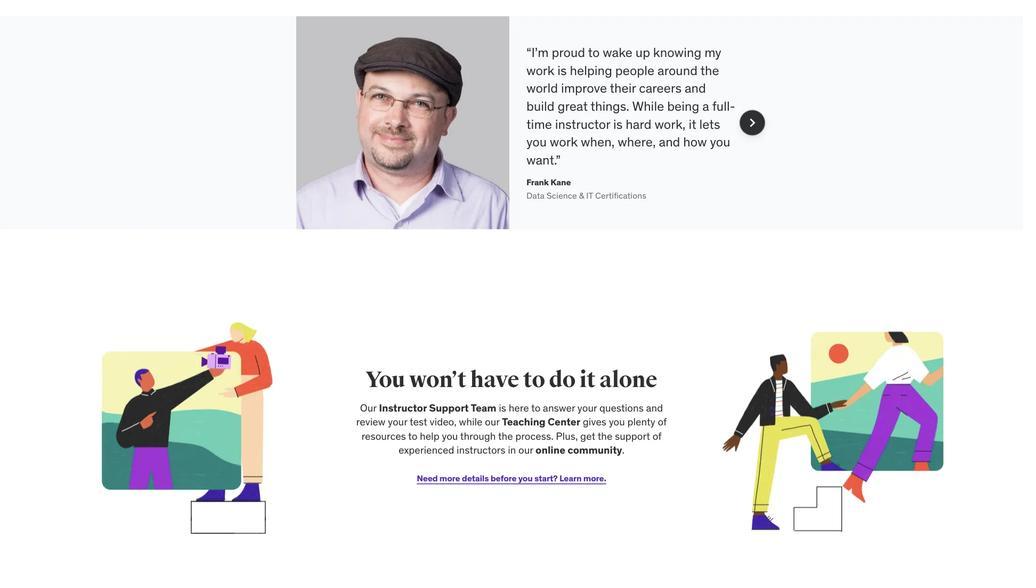 Task type: vqa. For each thing, say whether or not it's contained in the screenshot.
before
yes



Task type: describe. For each thing, give the bounding box(es) containing it.
to inside is here to answer your questions and review your test video, while our
[[531, 402, 541, 414]]

our instructor support team
[[360, 402, 496, 414]]

1 vertical spatial and
[[659, 134, 680, 150]]

0 horizontal spatial your
[[388, 416, 407, 428]]

have
[[470, 366, 519, 394]]

when,
[[581, 134, 615, 150]]

experienced
[[399, 444, 454, 457]]

world
[[527, 80, 558, 96]]

alone
[[600, 366, 657, 394]]

build
[[527, 98, 555, 114]]

instructor
[[379, 402, 427, 414]]

certifications
[[595, 190, 646, 201]]

our inside is here to answer your questions and review your test video, while our
[[485, 416, 500, 428]]

you down time
[[527, 134, 547, 150]]

our inside gives you plenty of resources to help you through the process. plus, get the support of experienced instructors in our
[[519, 444, 533, 457]]

up
[[636, 45, 650, 60]]

you won't have to do it alone
[[366, 366, 657, 394]]

"i'm
[[527, 45, 549, 60]]

their
[[610, 80, 636, 96]]

1 vertical spatial work
[[550, 134, 578, 150]]

careers
[[639, 80, 682, 96]]

is inside is here to answer your questions and review your test video, while our
[[499, 402, 506, 414]]

1 vertical spatial of
[[653, 430, 662, 443]]

where,
[[618, 134, 656, 150]]

need more details before you start? learn more.
[[417, 473, 606, 484]]

center
[[548, 416, 580, 428]]

here
[[509, 402, 529, 414]]

won't
[[409, 366, 466, 394]]

online community .
[[536, 444, 625, 457]]

being
[[667, 98, 699, 114]]

before
[[491, 473, 517, 484]]

knowing
[[653, 45, 702, 60]]

plus,
[[556, 430, 578, 443]]

things.
[[591, 98, 629, 114]]

full-
[[712, 98, 735, 114]]

proud
[[552, 45, 585, 60]]

my
[[705, 45, 722, 60]]

wake
[[603, 45, 633, 60]]

it inside "i'm proud to wake up knowing my work is helping people around the world improve their careers and build great things. while being a full- time instructor is hard work, it lets you work when, where, and how you want."
[[689, 116, 696, 132]]

support
[[429, 402, 469, 414]]

questions
[[599, 402, 644, 414]]

1 horizontal spatial is
[[558, 62, 567, 78]]

1 vertical spatial is
[[613, 116, 623, 132]]

more
[[440, 473, 460, 484]]

gives
[[583, 416, 607, 428]]

frank kane data science & it certifications
[[527, 177, 646, 201]]

support
[[615, 430, 650, 443]]

around
[[658, 62, 698, 78]]

kane
[[551, 177, 571, 188]]

test
[[410, 416, 427, 428]]

lets
[[700, 116, 720, 132]]

help
[[420, 430, 439, 443]]

it
[[586, 190, 593, 201]]

the inside "i'm proud to wake up knowing my work is helping people around the world improve their careers and build great things. while being a full- time instructor is hard work, it lets you work when, where, and how you want."
[[700, 62, 719, 78]]

you left start?
[[518, 473, 533, 484]]

through
[[460, 430, 496, 443]]



Task type: locate. For each thing, give the bounding box(es) containing it.
it right do on the right bottom of the page
[[580, 366, 596, 394]]

helping
[[570, 62, 612, 78]]

review
[[356, 416, 386, 428]]

our right in
[[519, 444, 533, 457]]

it
[[689, 116, 696, 132], [580, 366, 596, 394]]

a
[[703, 98, 709, 114]]

1 horizontal spatial the
[[598, 430, 613, 443]]

0 vertical spatial is
[[558, 62, 567, 78]]

video,
[[430, 416, 457, 428]]

people
[[615, 62, 655, 78]]

process.
[[516, 430, 554, 443]]

0 vertical spatial work
[[527, 62, 554, 78]]

work
[[527, 62, 554, 78], [550, 134, 578, 150]]

1 horizontal spatial our
[[519, 444, 533, 457]]

to left do on the right bottom of the page
[[523, 366, 545, 394]]

data
[[527, 190, 545, 201]]

and up a
[[685, 80, 706, 96]]

is here to answer your questions and review your test video, while our
[[356, 402, 663, 428]]

frank
[[527, 177, 549, 188]]

get
[[580, 430, 595, 443]]

"i'm proud to wake up knowing my work is helping people around the world improve their careers and build great things. while being a full- time instructor is hard work, it lets you work when, where, and how you want."
[[527, 45, 735, 168]]

the down my
[[700, 62, 719, 78]]

gives you plenty of resources to help you through the process. plus, get the support of experienced instructors in our
[[362, 416, 667, 457]]

0 horizontal spatial is
[[499, 402, 506, 414]]

is down proud
[[558, 62, 567, 78]]

2 vertical spatial and
[[646, 402, 663, 414]]

improve
[[561, 80, 607, 96]]

0 horizontal spatial our
[[485, 416, 500, 428]]

our
[[360, 402, 377, 414]]

instructors
[[457, 444, 506, 457]]

hard
[[626, 116, 652, 132]]

1 horizontal spatial your
[[578, 402, 597, 414]]

great
[[558, 98, 588, 114]]

0 horizontal spatial it
[[580, 366, 596, 394]]

carousel element
[[271, 16, 765, 229]]

the up in
[[498, 430, 513, 443]]

2 horizontal spatial the
[[700, 62, 719, 78]]

your
[[578, 402, 597, 414], [388, 416, 407, 428]]

science
[[547, 190, 577, 201]]

1 vertical spatial our
[[519, 444, 533, 457]]

online
[[536, 444, 565, 457]]

teaching
[[502, 416, 546, 428]]

resources
[[362, 430, 406, 443]]

our
[[485, 416, 500, 428], [519, 444, 533, 457]]

&
[[579, 190, 584, 201]]

of right plenty
[[658, 416, 667, 428]]

our down team
[[485, 416, 500, 428]]

0 vertical spatial and
[[685, 80, 706, 96]]

0 vertical spatial of
[[658, 416, 667, 428]]

1 vertical spatial it
[[580, 366, 596, 394]]

the
[[700, 62, 719, 78], [498, 430, 513, 443], [598, 430, 613, 443]]

want."
[[527, 152, 561, 168]]

0 vertical spatial your
[[578, 402, 597, 414]]

you down questions
[[609, 416, 625, 428]]

you
[[527, 134, 547, 150], [710, 134, 730, 150], [609, 416, 625, 428], [442, 430, 458, 443], [518, 473, 533, 484]]

teaching center
[[502, 416, 580, 428]]

to up helping
[[588, 45, 600, 60]]

in
[[508, 444, 516, 457]]

time
[[527, 116, 552, 132]]

need
[[417, 473, 438, 484]]

2 horizontal spatial is
[[613, 116, 623, 132]]

of down plenty
[[653, 430, 662, 443]]

learn
[[560, 473, 582, 484]]

next image
[[744, 114, 761, 131]]

plenty
[[627, 416, 655, 428]]

start?
[[535, 473, 558, 484]]

your up gives
[[578, 402, 597, 414]]

is down things.
[[613, 116, 623, 132]]

to down test on the bottom left
[[408, 430, 417, 443]]

.
[[622, 444, 625, 457]]

it left lets
[[689, 116, 696, 132]]

1 vertical spatial your
[[388, 416, 407, 428]]

and down 'work,'
[[659, 134, 680, 150]]

community
[[568, 444, 622, 457]]

while
[[459, 416, 483, 428]]

more.
[[583, 473, 606, 484]]

do
[[549, 366, 576, 394]]

and inside is here to answer your questions and review your test video, while our
[[646, 402, 663, 414]]

you down lets
[[710, 134, 730, 150]]

while
[[632, 98, 664, 114]]

you down video,
[[442, 430, 458, 443]]

2 vertical spatial is
[[499, 402, 506, 414]]

0 vertical spatial it
[[689, 116, 696, 132]]

to up 'teaching center'
[[531, 402, 541, 414]]

work down instructor
[[550, 134, 578, 150]]

is
[[558, 62, 567, 78], [613, 116, 623, 132], [499, 402, 506, 414]]

details
[[462, 473, 489, 484]]

to inside "i'm proud to wake up knowing my work is helping people around the world improve their careers and build great things. while being a full- time instructor is hard work, it lets you work when, where, and how you want."
[[588, 45, 600, 60]]

to inside gives you plenty of resources to help you through the process. plus, get the support of experienced instructors in our
[[408, 430, 417, 443]]

0 vertical spatial our
[[485, 416, 500, 428]]

and up plenty
[[646, 402, 663, 414]]

to
[[588, 45, 600, 60], [523, 366, 545, 394], [531, 402, 541, 414], [408, 430, 417, 443]]

of
[[658, 416, 667, 428], [653, 430, 662, 443]]

the right get
[[598, 430, 613, 443]]

work up the world
[[527, 62, 554, 78]]

work,
[[655, 116, 686, 132]]

how
[[683, 134, 707, 150]]

need more details before you start? learn more. link
[[417, 466, 606, 492]]

is left "here"
[[499, 402, 506, 414]]

0 horizontal spatial the
[[498, 430, 513, 443]]

team
[[471, 402, 496, 414]]

1 horizontal spatial it
[[689, 116, 696, 132]]

and
[[685, 80, 706, 96], [659, 134, 680, 150], [646, 402, 663, 414]]

answer
[[543, 402, 575, 414]]

your down instructor
[[388, 416, 407, 428]]

instructor
[[555, 116, 610, 132]]

you
[[366, 366, 405, 394]]



